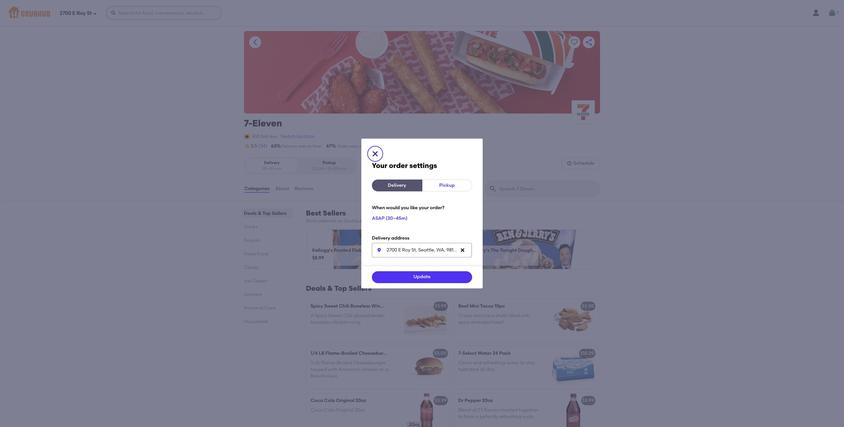 Task type: locate. For each thing, give the bounding box(es) containing it.
fresh food tab
[[244, 251, 290, 257]]

your
[[372, 162, 388, 170]]

1 vertical spatial pickup
[[440, 183, 455, 188]]

chili
[[339, 303, 350, 309], [343, 313, 353, 318]]

0 vertical spatial on
[[307, 144, 312, 149]]

7-select water 24 pack image
[[549, 346, 599, 389]]

delivery for delivery address
[[372, 235, 391, 241]]

to left stay
[[521, 360, 525, 366]]

kellogg's
[[313, 247, 333, 253]]

coca
[[311, 398, 323, 403], [311, 407, 323, 413]]

1 vertical spatial refreshing
[[499, 414, 522, 419]]

0 horizontal spatial 7-
[[244, 118, 253, 129]]

1 vertical spatial &
[[470, 247, 474, 253]]

spicy
[[459, 319, 470, 325]]

1 vertical spatial a
[[476, 414, 479, 419]]

dr pepper 20oz
[[459, 398, 493, 403]]

spicy
[[311, 303, 323, 309], [315, 313, 327, 318]]

location
[[297, 134, 315, 139]]

cheeseburger,
[[354, 360, 387, 366]]

svg image down delivery address
[[377, 247, 382, 253]]

asap (30–45m) button
[[372, 213, 408, 224]]

on right ordered at the bottom
[[337, 218, 343, 224]]

main navigation navigation
[[0, 0, 845, 26]]

0 horizontal spatial a
[[386, 367, 389, 372]]

7-eleven logo image
[[572, 100, 595, 123]]

deals & top sellers up drinks tab
[[244, 211, 287, 216]]

spicy sweet chili boneless wings 8 count
[[311, 303, 404, 309]]

sellers up drinks tab
[[272, 211, 287, 216]]

svg image left schedule
[[567, 161, 573, 166]]

schedule button
[[562, 158, 601, 169]]

candy tab
[[244, 264, 290, 271]]

was down location
[[299, 144, 306, 149]]

refreshing inside clean and refreshing water to stay hydrated all day.
[[483, 360, 506, 366]]

cola
[[324, 398, 335, 403], [324, 407, 335, 413]]

pickup inside button
[[440, 183, 455, 188]]

categories button
[[244, 177, 270, 201]]

wing
[[350, 319, 361, 325]]

$8.99
[[313, 255, 324, 261]]

0 vertical spatial deals
[[244, 211, 257, 216]]

0 horizontal spatial $3.00
[[435, 351, 447, 356]]

on inside best sellers most ordered on grubhub
[[337, 218, 343, 224]]

pickup up •
[[323, 161, 336, 165]]

pack
[[500, 351, 511, 356]]

sellers inside "tab"
[[272, 211, 287, 216]]

2 horizontal spatial &
[[470, 247, 474, 253]]

0 vertical spatial sweet
[[324, 303, 338, 309]]

deals & top sellers up spicy sweet chili boneless wings 8 count
[[306, 284, 372, 293]]

1/4 lb flame-broiled cheeseburger
[[311, 351, 391, 356]]

1 vertical spatial to
[[459, 414, 463, 419]]

1 horizontal spatial on
[[337, 218, 343, 224]]

pepper
[[465, 398, 482, 403]]

pickup inside pickup 2.2 mi • 15–25 min
[[323, 161, 336, 165]]

0 horizontal spatial min
[[275, 166, 282, 171]]

0 vertical spatial top
[[263, 211, 271, 216]]

& right ben
[[470, 247, 474, 253]]

flame- for lb
[[321, 360, 337, 366]]

1 vertical spatial deals & top sellers
[[306, 284, 372, 293]]

0 horizontal spatial deals & top sellers
[[244, 211, 287, 216]]

tacos
[[481, 303, 494, 309]]

0 vertical spatial to
[[521, 360, 525, 366]]

0 horizontal spatial was
[[299, 144, 306, 149]]

top up drinks tab
[[263, 211, 271, 216]]

0 vertical spatial chili
[[339, 303, 350, 309]]

deals & top sellers
[[244, 211, 287, 216], [306, 284, 372, 293]]

best
[[306, 209, 322, 217]]

min inside pickup 2.2 mi • 15–25 min
[[340, 166, 347, 171]]

0 horizontal spatial pickup
[[323, 161, 336, 165]]

with up bun
[[329, 367, 338, 372]]

0 horizontal spatial top
[[263, 211, 271, 216]]

0 vertical spatial with
[[521, 313, 531, 318]]

1 horizontal spatial a
[[476, 414, 479, 419]]

1 vertical spatial original
[[336, 407, 354, 413]]

delivery down order
[[388, 183, 407, 188]]

candy
[[244, 265, 259, 270]]

lb
[[316, 360, 320, 366]]

7- up clean at the right bottom of the page
[[459, 351, 463, 356]]

1 horizontal spatial 7-
[[459, 351, 463, 356]]

2 was from the left
[[350, 144, 357, 149]]

save this restaurant image
[[571, 38, 579, 46]]

1 coca from the top
[[311, 398, 323, 403]]

kellogg's frosted flakes 13.5oz $8.99
[[313, 247, 382, 261]]

on left time
[[307, 144, 312, 149]]

chili up a spicy sweet chili glazed tender boneless chicken wing
[[339, 303, 350, 309]]

correct
[[358, 144, 372, 149]]

1 min from the left
[[275, 166, 282, 171]]

7- up the subscription pass image
[[244, 118, 253, 129]]

roy
[[77, 10, 86, 16]]

0 vertical spatial 7-
[[244, 118, 253, 129]]

sellers
[[323, 209, 346, 217], [272, 211, 287, 216], [349, 284, 372, 293]]

svg image
[[111, 10, 116, 16], [372, 150, 380, 158], [567, 161, 573, 166], [377, 247, 382, 253], [460, 247, 466, 253]]

0 vertical spatial flame-
[[326, 351, 342, 356]]

on inside ¼ lb flame-broiled cheeseburger, topped with american cheese on a brioche bun
[[379, 367, 385, 372]]

20oz
[[356, 398, 366, 403], [483, 398, 493, 403], [355, 407, 366, 413]]

reviews
[[295, 186, 313, 191]]

1 vertical spatial coca cola original 20oz
[[311, 407, 366, 413]]

frosted
[[334, 247, 351, 253]]

0 horizontal spatial to
[[459, 414, 463, 419]]

delivery for delivery 30–45 min
[[264, 161, 280, 165]]

2 horizontal spatial on
[[379, 367, 385, 372]]

1 vertical spatial spicy
[[315, 313, 327, 318]]

broiled inside ¼ lb flame-broiled cheeseburger, topped with american cheese on a brioche bun
[[337, 360, 353, 366]]

a right the cheese
[[386, 367, 389, 372]]

sellers up boneless
[[349, 284, 372, 293]]

$3.99 for dr
[[435, 398, 447, 403]]

chili up wing
[[343, 313, 353, 318]]

0 vertical spatial coca cola original 20oz
[[311, 398, 366, 403]]

on right the cheese
[[379, 367, 385, 372]]

form
[[464, 414, 475, 419]]

3 button
[[829, 7, 840, 19]]

& up spicy sweet chili boneless wings 8 count
[[328, 284, 333, 293]]

delivery inside delivery 30–45 min
[[264, 161, 280, 165]]

flame- right lb
[[326, 351, 342, 356]]

top inside "tab"
[[263, 211, 271, 216]]

deals
[[244, 211, 257, 216], [306, 284, 326, 293]]

0 horizontal spatial &
[[258, 211, 262, 216]]

1 vertical spatial broiled
[[337, 360, 353, 366]]

option group
[[244, 158, 357, 174]]

married
[[500, 407, 518, 413]]

grubhub
[[344, 218, 364, 224]]

13.5oz
[[368, 247, 382, 253]]

with right filled
[[521, 313, 531, 318]]

8
[[387, 303, 390, 309]]

was right order
[[350, 144, 357, 149]]

10pc
[[495, 303, 506, 309]]

0 vertical spatial deals & top sellers
[[244, 211, 287, 216]]

2 min from the left
[[340, 166, 347, 171]]

to down "blend"
[[459, 414, 463, 419]]

1 was from the left
[[299, 144, 306, 149]]

flame- inside ¼ lb flame-broiled cheeseburger, topped with american cheese on a brioche bun
[[321, 360, 337, 366]]

0 vertical spatial broiled
[[342, 351, 358, 356]]

1 vertical spatial 7-
[[459, 351, 463, 356]]

bun
[[329, 373, 338, 379]]

0 horizontal spatial deals
[[244, 211, 257, 216]]

delivery up 30–45
[[264, 161, 280, 165]]

together
[[519, 407, 539, 413]]

brioche
[[311, 373, 328, 379]]

& inside ben & jerry's the tonight dough... $9.49
[[470, 247, 474, 253]]

coca cola original 20oz
[[311, 398, 366, 403], [311, 407, 366, 413]]

svg image right st
[[111, 10, 116, 16]]

crispy
[[459, 313, 473, 318]]

0 vertical spatial refreshing
[[483, 360, 506, 366]]

deals up drinks
[[244, 211, 257, 216]]

delivery up 13.5oz
[[372, 235, 391, 241]]

7-
[[244, 118, 253, 129], [459, 351, 463, 356]]

1 horizontal spatial deals
[[306, 284, 326, 293]]

1 horizontal spatial &
[[328, 284, 333, 293]]

with inside ¼ lb flame-broiled cheeseburger, topped with american cheese on a brioche bun
[[329, 367, 338, 372]]

water
[[478, 351, 492, 356]]

1 vertical spatial $3.00
[[435, 351, 447, 356]]

0 vertical spatial a
[[386, 367, 389, 372]]

2 horizontal spatial sellers
[[349, 284, 372, 293]]

0 vertical spatial &
[[258, 211, 262, 216]]

household
[[244, 319, 268, 324]]

0 vertical spatial cola
[[324, 398, 335, 403]]

1 horizontal spatial svg image
[[829, 9, 837, 17]]

wings
[[372, 303, 386, 309]]

sweet inside a spicy sweet chili glazed tender boneless chicken wing
[[329, 313, 342, 318]]

1 vertical spatial deals
[[306, 284, 326, 293]]

1 horizontal spatial sellers
[[323, 209, 346, 217]]

1 vertical spatial sweet
[[329, 313, 342, 318]]

$3.00 for ¼ lb flame-broiled cheeseburger, topped with american cheese on a brioche bun
[[435, 351, 447, 356]]

2 vertical spatial on
[[379, 367, 385, 372]]

to inside clean and refreshing water to stay hydrated all day.
[[521, 360, 525, 366]]

svg image
[[829, 9, 837, 17], [93, 11, 97, 15]]

address
[[392, 235, 410, 241]]

snacks
[[244, 238, 260, 243]]

ice cream
[[244, 278, 268, 284]]

svg image inside main navigation "navigation"
[[111, 10, 116, 16]]

delivery for delivery
[[388, 183, 407, 188]]

1 vertical spatial on
[[337, 218, 343, 224]]

1 horizontal spatial $3.00
[[583, 303, 595, 309]]

to inside blend of 23 flavors married together to form a pefectly refreshing soda.
[[459, 414, 463, 419]]

sellers up ordered at the bottom
[[323, 209, 346, 217]]

flame- right lb at left
[[321, 360, 337, 366]]

1 horizontal spatial was
[[350, 144, 357, 149]]

delivery down switch
[[282, 144, 298, 149]]

0 vertical spatial coca
[[311, 398, 323, 403]]

a down of
[[476, 414, 479, 419]]

was for 63
[[299, 144, 306, 149]]

on
[[307, 144, 312, 149], [337, 218, 343, 224], [379, 367, 385, 372]]

subscription pass image
[[244, 134, 251, 139]]

top up spicy sweet chili boneless wings 8 count
[[335, 284, 347, 293]]

personal care
[[244, 305, 276, 311]]

min right 15–25 at the left top of page
[[340, 166, 347, 171]]

0 vertical spatial $3.00
[[583, 303, 595, 309]]

1 vertical spatial flame-
[[321, 360, 337, 366]]

delivery inside button
[[388, 183, 407, 188]]

refreshing up the day.
[[483, 360, 506, 366]]

1 vertical spatial top
[[335, 284, 347, 293]]

about
[[275, 186, 289, 191]]

min inside delivery 30–45 min
[[275, 166, 282, 171]]

mini
[[470, 303, 480, 309]]

spicy up boneless
[[315, 313, 327, 318]]

0 horizontal spatial with
[[329, 367, 338, 372]]

svg image inside schedule button
[[567, 161, 573, 166]]

cheeseburger
[[359, 351, 391, 356]]

0 vertical spatial pickup
[[323, 161, 336, 165]]

order?
[[430, 205, 445, 211]]

1 horizontal spatial to
[[521, 360, 525, 366]]

1 horizontal spatial deals & top sellers
[[306, 284, 372, 293]]

reviews button
[[295, 177, 314, 201]]

1 vertical spatial chili
[[343, 313, 353, 318]]

2 coca from the top
[[311, 407, 323, 413]]

1 horizontal spatial with
[[521, 313, 531, 318]]

1 vertical spatial with
[[329, 367, 338, 372]]

drinks
[[244, 224, 258, 230]]

delivery
[[282, 144, 298, 149], [264, 161, 280, 165], [388, 183, 407, 188], [372, 235, 391, 241]]

refreshing down married
[[499, 414, 522, 419]]

a spicy sweet chili glazed tender boneless chicken wing
[[311, 313, 385, 325]]

ben & jerry's the tonight dough... $9.49
[[460, 247, 537, 261]]

1 horizontal spatial min
[[340, 166, 347, 171]]

to
[[521, 360, 525, 366], [459, 414, 463, 419]]

broiled
[[342, 351, 358, 356], [337, 360, 353, 366]]

ice cream tab
[[244, 278, 290, 285]]

pickup up order?
[[440, 183, 455, 188]]

deals up a
[[306, 284, 326, 293]]

glazed
[[354, 313, 369, 318]]

your order settings
[[372, 162, 438, 170]]

best sellers most ordered on grubhub
[[306, 209, 364, 224]]

delivery for delivery was on time
[[282, 144, 298, 149]]

& up drinks tab
[[258, 211, 262, 216]]

spicy inside a spicy sweet chili glazed tender boneless chicken wing
[[315, 313, 327, 318]]

1 horizontal spatial pickup
[[440, 183, 455, 188]]

top
[[263, 211, 271, 216], [335, 284, 347, 293]]

clean and refreshing water to stay hydrated all day.
[[459, 360, 536, 372]]

2700
[[60, 10, 71, 16]]

blend
[[459, 407, 471, 413]]

23
[[478, 407, 483, 413]]

0 horizontal spatial sellers
[[272, 211, 287, 216]]

star icon image
[[244, 143, 251, 150]]

broiled for cheeseburger
[[342, 351, 358, 356]]

spicy up a
[[311, 303, 323, 309]]

deals inside deals & top sellers "tab"
[[244, 211, 257, 216]]

min right 30–45
[[275, 166, 282, 171]]

coca cola original 20oz image
[[401, 394, 451, 427]]

1 vertical spatial coca
[[311, 407, 323, 413]]

drinks tab
[[244, 223, 290, 230]]



Task type: describe. For each thing, give the bounding box(es) containing it.
30–45
[[262, 166, 274, 171]]

fresh food
[[244, 251, 269, 257]]

1 horizontal spatial top
[[335, 284, 347, 293]]

a inside blend of 23 flavors married together to form a pefectly refreshing soda.
[[476, 414, 479, 419]]

dr pepper 20oz image
[[549, 394, 599, 427]]

0 vertical spatial original
[[336, 398, 355, 403]]

svg image up your on the left of page
[[372, 150, 380, 158]]

cream
[[252, 278, 268, 284]]

flame- for lb
[[326, 351, 342, 356]]

ice
[[244, 278, 251, 284]]

your
[[419, 205, 429, 211]]

chicken
[[332, 319, 349, 325]]

broiled for cheeseburger,
[[337, 360, 353, 366]]

update
[[414, 274, 431, 280]]

about button
[[275, 177, 290, 201]]

like
[[411, 205, 418, 211]]

deals & top sellers tab
[[244, 210, 290, 217]]

pickup button
[[422, 180, 473, 192]]

beef mini tacos 10pc
[[459, 303, 506, 309]]

svg image inside the 3 button
[[829, 9, 837, 17]]

hydrated
[[459, 367, 479, 372]]

2.2
[[312, 166, 318, 171]]

a
[[311, 313, 314, 318]]

crispy mini taco shells filled with spicy shredded beef.
[[459, 313, 531, 325]]

of
[[473, 407, 477, 413]]

time
[[313, 144, 322, 149]]

day.
[[487, 367, 496, 372]]

pickup for pickup 2.2 mi • 15–25 min
[[323, 161, 336, 165]]

categories
[[245, 186, 270, 191]]

grocery tab
[[244, 291, 290, 298]]

7-eleven
[[244, 118, 282, 129]]

a inside ¼ lb flame-broiled cheeseburger, topped with american cheese on a brioche bun
[[386, 367, 389, 372]]

beef mini tacos 10pc image
[[549, 299, 599, 342]]

flavors
[[485, 407, 499, 413]]

count
[[391, 303, 404, 309]]

Search Address search field
[[372, 243, 472, 257]]

ordered
[[318, 218, 336, 224]]

eleven
[[253, 118, 282, 129]]

0 horizontal spatial svg image
[[93, 11, 97, 15]]

share icon image
[[586, 38, 593, 46]]

most
[[306, 218, 317, 224]]

save this restaurant button
[[569, 36, 581, 48]]

and
[[473, 360, 482, 366]]

1 vertical spatial cola
[[324, 407, 335, 413]]

$9.49
[[460, 255, 472, 261]]

pickup 2.2 mi • 15–25 min
[[312, 161, 347, 171]]

topped
[[311, 367, 327, 372]]

tonight
[[501, 247, 517, 253]]

mini
[[474, 313, 484, 318]]

7- for eleven
[[244, 118, 253, 129]]

magnifying glass icon image
[[489, 185, 497, 193]]

810 3rd ave
[[253, 134, 278, 139]]

2 vertical spatial &
[[328, 284, 333, 293]]

settings
[[410, 162, 438, 170]]

$3.99 for beef
[[435, 303, 447, 309]]

household tab
[[244, 318, 290, 325]]

ave
[[269, 134, 278, 139]]

with inside crispy mini taco shells filled with spicy shredded beef.
[[521, 313, 531, 318]]

american
[[339, 367, 361, 372]]

would
[[387, 205, 400, 211]]

when
[[372, 205, 385, 211]]

67
[[327, 143, 332, 149]]

15–25
[[328, 166, 339, 171]]

order was correct
[[338, 144, 372, 149]]

dough...
[[519, 247, 537, 253]]

shredded
[[471, 319, 493, 325]]

food
[[257, 251, 269, 257]]

dr
[[459, 398, 464, 403]]

st
[[87, 10, 92, 16]]

& inside "tab"
[[258, 211, 262, 216]]

when would you like your order?
[[372, 205, 445, 211]]

shells
[[496, 313, 508, 318]]

beef.
[[494, 319, 505, 325]]

$3.00 for crispy mini taco shells filled with spicy shredded beef.
[[583, 303, 595, 309]]

jerry's
[[475, 247, 490, 253]]

stay
[[527, 360, 536, 366]]

(30–45m)
[[386, 215, 408, 221]]

personal care tab
[[244, 305, 290, 312]]

update button
[[372, 271, 473, 283]]

cheese
[[362, 367, 378, 372]]

fresh
[[244, 251, 256, 257]]

63
[[271, 143, 277, 149]]

blend of 23 flavors married together to form a pefectly refreshing soda.
[[459, 407, 539, 419]]

water
[[507, 360, 520, 366]]

1 coca cola original 20oz from the top
[[311, 398, 366, 403]]

the
[[491, 247, 500, 253]]

2 coca cola original 20oz from the top
[[311, 407, 366, 413]]

deals & top sellers inside "tab"
[[244, 211, 287, 216]]

you
[[401, 205, 409, 211]]

order
[[338, 144, 349, 149]]

1/4 lb flame-broiled cheeseburger image
[[401, 346, 451, 389]]

0 vertical spatial spicy
[[311, 303, 323, 309]]

switch location
[[281, 134, 315, 139]]

clean
[[459, 360, 472, 366]]

was for 67
[[350, 144, 357, 149]]

delivery was on time
[[282, 144, 322, 149]]

lb
[[319, 351, 325, 356]]

2700 e roy st
[[60, 10, 92, 16]]

sellers inside best sellers most ordered on grubhub
[[323, 209, 346, 217]]

810
[[253, 134, 260, 139]]

chili inside a spicy sweet chili glazed tender boneless chicken wing
[[343, 313, 353, 318]]

all
[[480, 367, 486, 372]]

810 3rd ave button
[[252, 133, 278, 140]]

snacks tab
[[244, 237, 290, 244]]

option group containing delivery 30–45 min
[[244, 158, 357, 174]]

svg image up $9.49
[[460, 247, 466, 253]]

filled
[[509, 313, 520, 318]]

mi
[[319, 166, 324, 171]]

pickup for pickup
[[440, 183, 455, 188]]

delivery button
[[372, 180, 423, 192]]

order
[[389, 162, 408, 170]]

caret left icon image
[[252, 38, 259, 46]]

spicy sweet chili boneless wings 8 count image
[[401, 299, 451, 342]]

7- for select
[[459, 351, 463, 356]]

0 horizontal spatial on
[[307, 144, 312, 149]]

refreshing inside blend of 23 flavors married together to form a pefectly refreshing soda.
[[499, 414, 522, 419]]

pefectly
[[480, 414, 498, 419]]

24
[[493, 351, 499, 356]]



Task type: vqa. For each thing, say whether or not it's contained in the screenshot.
Dry in tab
no



